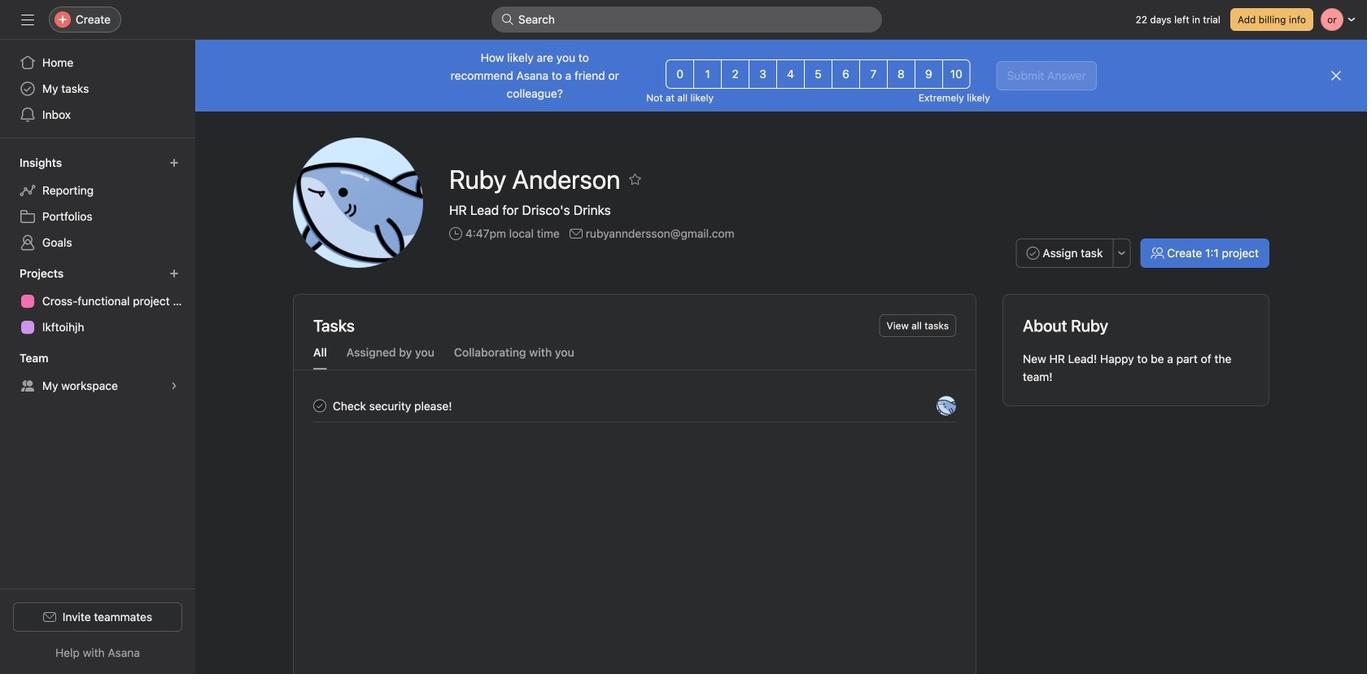 Task type: vqa. For each thing, say whether or not it's contained in the screenshot.
middle completed
no



Task type: locate. For each thing, give the bounding box(es) containing it.
new insights image
[[169, 158, 179, 168]]

None radio
[[749, 59, 777, 89], [860, 59, 888, 89], [887, 59, 916, 89], [749, 59, 777, 89], [860, 59, 888, 89], [887, 59, 916, 89]]

Mark complete checkbox
[[310, 396, 330, 416]]

option group
[[666, 59, 971, 89]]

list box
[[492, 7, 882, 33]]

prominent image
[[501, 13, 514, 26]]

None radio
[[666, 59, 695, 89], [694, 59, 722, 89], [721, 59, 750, 89], [777, 59, 805, 89], [804, 59, 833, 89], [832, 59, 860, 89], [915, 59, 943, 89], [942, 59, 971, 89], [666, 59, 695, 89], [694, 59, 722, 89], [721, 59, 750, 89], [777, 59, 805, 89], [804, 59, 833, 89], [832, 59, 860, 89], [915, 59, 943, 89], [942, 59, 971, 89]]

new project or portfolio image
[[169, 269, 179, 278]]

list item
[[294, 390, 976, 422]]

insights element
[[0, 148, 195, 259]]

toggle assignee popover image
[[937, 396, 957, 416]]

projects element
[[0, 259, 195, 344]]

see details, my workspace image
[[169, 381, 179, 391]]



Task type: describe. For each thing, give the bounding box(es) containing it.
tasks tabs tab list
[[294, 344, 976, 370]]

mark complete image
[[310, 396, 330, 416]]

add to starred image
[[629, 173, 642, 186]]

teams element
[[0, 344, 195, 402]]

global element
[[0, 40, 195, 138]]

hide sidebar image
[[21, 13, 34, 26]]

more options image
[[1117, 248, 1127, 258]]

dismiss image
[[1330, 69, 1343, 82]]



